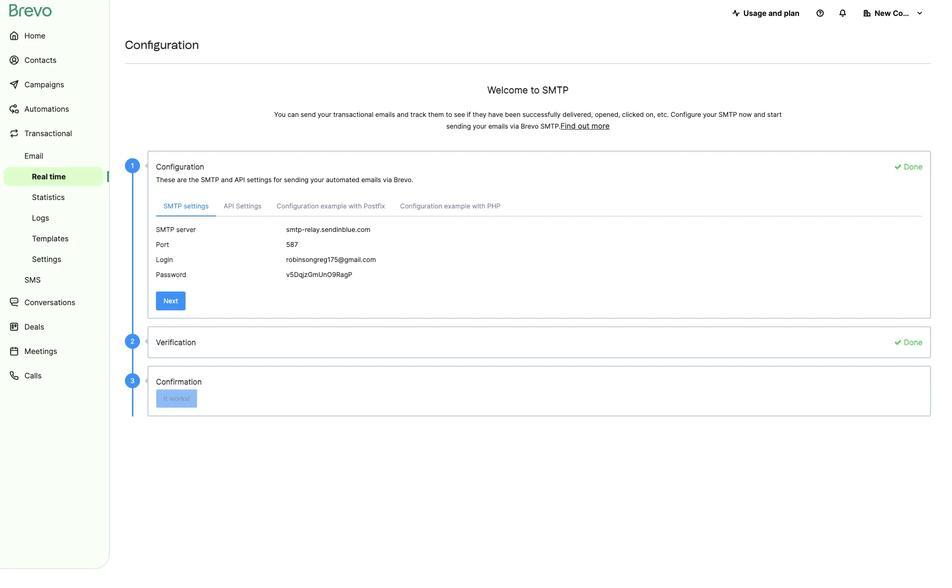 Task type: vqa. For each thing, say whether or not it's contained in the screenshot.
No
no



Task type: locate. For each thing, give the bounding box(es) containing it.
password
[[156, 271, 186, 279]]

api settings
[[224, 202, 262, 210]]

smtp
[[543, 85, 569, 96], [719, 110, 738, 118], [201, 176, 219, 184], [164, 202, 182, 210], [156, 226, 175, 234]]

0 vertical spatial settings
[[247, 176, 272, 184]]

deals link
[[4, 316, 103, 338]]

sms
[[24, 275, 41, 285]]

it
[[164, 395, 168, 403]]

0 vertical spatial to
[[531, 85, 540, 96]]

real time link
[[4, 167, 103, 186]]

1 horizontal spatial api
[[235, 176, 245, 184]]

with
[[349, 202, 362, 210], [472, 202, 486, 210]]

api settings link
[[216, 197, 269, 216]]

these
[[156, 176, 175, 184]]

2 done from the top
[[902, 338, 923, 347]]

port
[[156, 241, 169, 249]]

0 horizontal spatial settings
[[32, 255, 61, 264]]

postfix
[[364, 202, 385, 210]]

are
[[177, 176, 187, 184]]

api inside the api settings 'link'
[[224, 202, 234, 210]]

sending
[[447, 122, 471, 130], [284, 176, 309, 184]]

your right "send"
[[318, 110, 332, 118]]

been
[[505, 110, 521, 118]]

settings
[[247, 176, 272, 184], [184, 202, 209, 210]]

0 horizontal spatial api
[[224, 202, 234, 210]]

api
[[235, 176, 245, 184], [224, 202, 234, 210]]

and up "api settings" at left
[[221, 176, 233, 184]]

1 horizontal spatial settings
[[236, 202, 262, 210]]

0 horizontal spatial with
[[349, 202, 362, 210]]

1 vertical spatial api
[[224, 202, 234, 210]]

0 horizontal spatial settings
[[184, 202, 209, 210]]

1 vertical spatial done
[[902, 338, 923, 347]]

send
[[301, 110, 316, 118]]

example left php
[[444, 202, 471, 210]]

example up relay.sendinblue.com
[[321, 202, 347, 210]]

configuration
[[125, 38, 199, 52], [156, 162, 204, 172], [277, 202, 319, 210], [400, 202, 443, 210]]

they
[[473, 110, 487, 118]]

0 vertical spatial via
[[510, 122, 519, 130]]

settings
[[236, 202, 262, 210], [32, 255, 61, 264]]

example for postfix
[[321, 202, 347, 210]]

logs link
[[4, 209, 103, 228]]

0 horizontal spatial example
[[321, 202, 347, 210]]

1 horizontal spatial with
[[472, 202, 486, 210]]

campaigns link
[[4, 73, 103, 96]]

etc.
[[658, 110, 669, 118]]

1 horizontal spatial sending
[[447, 122, 471, 130]]

plan
[[785, 8, 800, 18]]

now
[[739, 110, 752, 118]]

0 vertical spatial done
[[902, 162, 923, 172]]

these are the smtp and api settings for sending your automated emails via brevo.
[[156, 176, 414, 184]]

configure
[[671, 110, 702, 118]]

server
[[176, 226, 196, 234]]

1 vertical spatial emails
[[489, 122, 509, 130]]

settings left for
[[247, 176, 272, 184]]

1 with from the left
[[349, 202, 362, 210]]

1 done from the top
[[902, 162, 923, 172]]

1 horizontal spatial example
[[444, 202, 471, 210]]

it works!
[[164, 395, 190, 403]]

tab panel containing smtp settings
[[149, 197, 931, 284]]

track
[[411, 110, 427, 118]]

the
[[189, 176, 199, 184]]

via
[[510, 122, 519, 130], [383, 176, 392, 184]]

php
[[488, 202, 501, 210]]

0 vertical spatial settings
[[236, 202, 262, 210]]

0 horizontal spatial to
[[446, 110, 452, 118]]

successfully
[[523, 110, 561, 118]]

emails
[[376, 110, 395, 118], [489, 122, 509, 130], [362, 176, 381, 184]]

contacts
[[24, 55, 57, 65]]

tab list
[[156, 197, 923, 217]]

meetings
[[24, 347, 57, 356]]

smtp settings link
[[156, 197, 216, 217]]

settings inside "link"
[[184, 202, 209, 210]]

settings up server
[[184, 202, 209, 210]]

smtp left now
[[719, 110, 738, 118]]

1 example from the left
[[321, 202, 347, 210]]

confirmation
[[156, 377, 202, 387]]

settings link
[[4, 250, 103, 269]]

2 with from the left
[[472, 202, 486, 210]]

1 vertical spatial via
[[383, 176, 392, 184]]

via down been in the top of the page
[[510, 122, 519, 130]]

conversations link
[[4, 291, 103, 314]]

smtp up smtp server
[[164, 202, 182, 210]]

you
[[274, 110, 286, 118]]

contacts link
[[4, 49, 103, 71]]

welcome to smtp
[[488, 85, 569, 96]]

real
[[32, 172, 48, 181]]

and left the plan
[[769, 8, 783, 18]]

email link
[[4, 147, 103, 165]]

clicked
[[623, 110, 644, 118]]

smtp settings
[[164, 202, 209, 210]]

automations link
[[4, 98, 103, 120]]

find out more button
[[561, 121, 610, 131]]

check image
[[895, 163, 902, 171]]

1 vertical spatial settings
[[184, 202, 209, 210]]

done for configuration
[[902, 162, 923, 172]]

2 tab panel from the top
[[149, 224, 931, 284]]

1 vertical spatial to
[[446, 110, 452, 118]]

your right configure
[[704, 110, 717, 118]]

start
[[768, 110, 782, 118]]

1 horizontal spatial via
[[510, 122, 519, 130]]

sending right for
[[284, 176, 309, 184]]

to
[[531, 85, 540, 96], [446, 110, 452, 118]]

smtp inside "link"
[[164, 202, 182, 210]]

with left postfix
[[349, 202, 362, 210]]

welcome
[[488, 85, 528, 96]]

via left the brevo.
[[383, 176, 392, 184]]

them
[[428, 110, 444, 118]]

api up "api settings" at left
[[235, 176, 245, 184]]

settings down these are the smtp and api settings for sending your automated emails via brevo.
[[236, 202, 262, 210]]

emails right transactional at the left top of the page
[[376, 110, 395, 118]]

api right smtp settings
[[224, 202, 234, 210]]

next
[[164, 297, 178, 305]]

emails down the have
[[489, 122, 509, 130]]

smtp.
[[541, 122, 561, 130]]

and
[[769, 8, 783, 18], [397, 110, 409, 118], [754, 110, 766, 118], [221, 176, 233, 184]]

it works! link
[[156, 390, 198, 409]]

sending down see
[[447, 122, 471, 130]]

transactional
[[24, 129, 72, 138]]

check image
[[895, 339, 902, 346]]

1 tab panel from the top
[[149, 197, 931, 284]]

templates
[[32, 234, 69, 244]]

new company
[[875, 8, 928, 18]]

1 horizontal spatial settings
[[247, 176, 272, 184]]

tab panel
[[149, 197, 931, 284], [149, 224, 931, 284]]

example
[[321, 202, 347, 210], [444, 202, 471, 210]]

sms link
[[4, 271, 103, 290]]

to left see
[[446, 110, 452, 118]]

configuration example with php link
[[393, 197, 508, 216]]

0 horizontal spatial sending
[[284, 176, 309, 184]]

0 vertical spatial sending
[[447, 122, 471, 130]]

tab list containing smtp settings
[[156, 197, 923, 217]]

login
[[156, 256, 173, 264]]

with left php
[[472, 202, 486, 210]]

tab list inside tab panel
[[156, 197, 923, 217]]

sending inside you can send your transactional emails and track them to see if they have been successfully delivered, opened, clicked on, etc. configure your smtp now and start sending your emails via brevo smtp.
[[447, 122, 471, 130]]

2 example from the left
[[444, 202, 471, 210]]

usage and plan
[[744, 8, 800, 18]]

emails up postfix
[[362, 176, 381, 184]]

to up successfully
[[531, 85, 540, 96]]

0 horizontal spatial via
[[383, 176, 392, 184]]

deals
[[24, 322, 44, 332]]

find out more
[[561, 121, 610, 131]]

settings down templates
[[32, 255, 61, 264]]



Task type: describe. For each thing, give the bounding box(es) containing it.
settings inside 'link'
[[236, 202, 262, 210]]

conversations
[[24, 298, 75, 307]]

2
[[131, 338, 135, 346]]

home
[[24, 31, 45, 40]]

smtp-
[[286, 226, 305, 234]]

via inside you can send your transactional emails and track them to see if they have been successfully delivered, opened, clicked on, etc. configure your smtp now and start sending your emails via brevo smtp.
[[510, 122, 519, 130]]

home link
[[4, 24, 103, 47]]

more
[[592, 121, 610, 131]]

statistics link
[[4, 188, 103, 207]]

your left automated
[[311, 176, 324, 184]]

real time
[[32, 172, 66, 181]]

automations
[[24, 104, 69, 114]]

0 vertical spatial emails
[[376, 110, 395, 118]]

next button
[[156, 292, 186, 311]]

on,
[[646, 110, 656, 118]]

smtp up successfully
[[543, 85, 569, 96]]

transactional link
[[4, 122, 103, 145]]

meetings link
[[4, 340, 103, 363]]

have
[[489, 110, 504, 118]]

ongreg175@gmail.com
[[306, 256, 376, 264]]

and inside button
[[769, 8, 783, 18]]

delivered,
[[563, 110, 593, 118]]

statistics
[[32, 193, 65, 202]]

with for postfix
[[349, 202, 362, 210]]

find
[[561, 121, 576, 131]]

configuration example with php
[[400, 202, 501, 210]]

verification
[[156, 338, 196, 347]]

if
[[467, 110, 471, 118]]

robins ongreg175@gmail.com
[[286, 256, 376, 264]]

smtp-relay.sendinblue.com
[[286, 226, 371, 234]]

calls
[[24, 371, 42, 381]]

and right now
[[754, 110, 766, 118]]

v5dqjzgmuno9ragp
[[286, 271, 353, 279]]

logs
[[32, 213, 49, 223]]

transactional
[[334, 110, 374, 118]]

0 vertical spatial api
[[235, 176, 245, 184]]

2 vertical spatial emails
[[362, 176, 381, 184]]

calls link
[[4, 365, 103, 387]]

brevo.
[[394, 176, 414, 184]]

smtp inside you can send your transactional emails and track them to see if they have been successfully delivered, opened, clicked on, etc. configure your smtp now and start sending your emails via brevo smtp.
[[719, 110, 738, 118]]

for
[[274, 176, 282, 184]]

brevo
[[521, 122, 539, 130]]

you can send your transactional emails and track them to see if they have been successfully delivered, opened, clicked on, etc. configure your smtp now and start sending your emails via brevo smtp.
[[274, 110, 782, 130]]

opened,
[[595, 110, 621, 118]]

usage and plan button
[[725, 4, 808, 23]]

smtp right the
[[201, 176, 219, 184]]

to inside you can send your transactional emails and track them to see if they have been successfully delivered, opened, clicked on, etc. configure your smtp now and start sending your emails via brevo smtp.
[[446, 110, 452, 118]]

587
[[286, 241, 298, 249]]

3
[[130, 377, 135, 385]]

smtp server
[[156, 226, 196, 234]]

configuration example with postfix
[[277, 202, 385, 210]]

1 vertical spatial settings
[[32, 255, 61, 264]]

new company button
[[856, 4, 932, 23]]

your down they
[[473, 122, 487, 130]]

example for php
[[444, 202, 471, 210]]

templates link
[[4, 229, 103, 248]]

configuration example with postfix link
[[269, 197, 393, 216]]

done for verification
[[902, 338, 923, 347]]

1 vertical spatial sending
[[284, 176, 309, 184]]

tab panel containing smtp server
[[149, 224, 931, 284]]

email
[[24, 151, 43, 161]]

can
[[288, 110, 299, 118]]

relay.sendinblue.com
[[305, 226, 371, 234]]

with for php
[[472, 202, 486, 210]]

out
[[578, 121, 590, 131]]

company
[[893, 8, 928, 18]]

1 horizontal spatial to
[[531, 85, 540, 96]]

1
[[131, 162, 134, 170]]

works!
[[170, 395, 190, 403]]

see
[[454, 110, 465, 118]]

smtp up the port
[[156, 226, 175, 234]]

campaigns
[[24, 80, 64, 89]]

usage
[[744, 8, 767, 18]]

and left track
[[397, 110, 409, 118]]

new
[[875, 8, 892, 18]]

robins
[[286, 256, 306, 264]]



